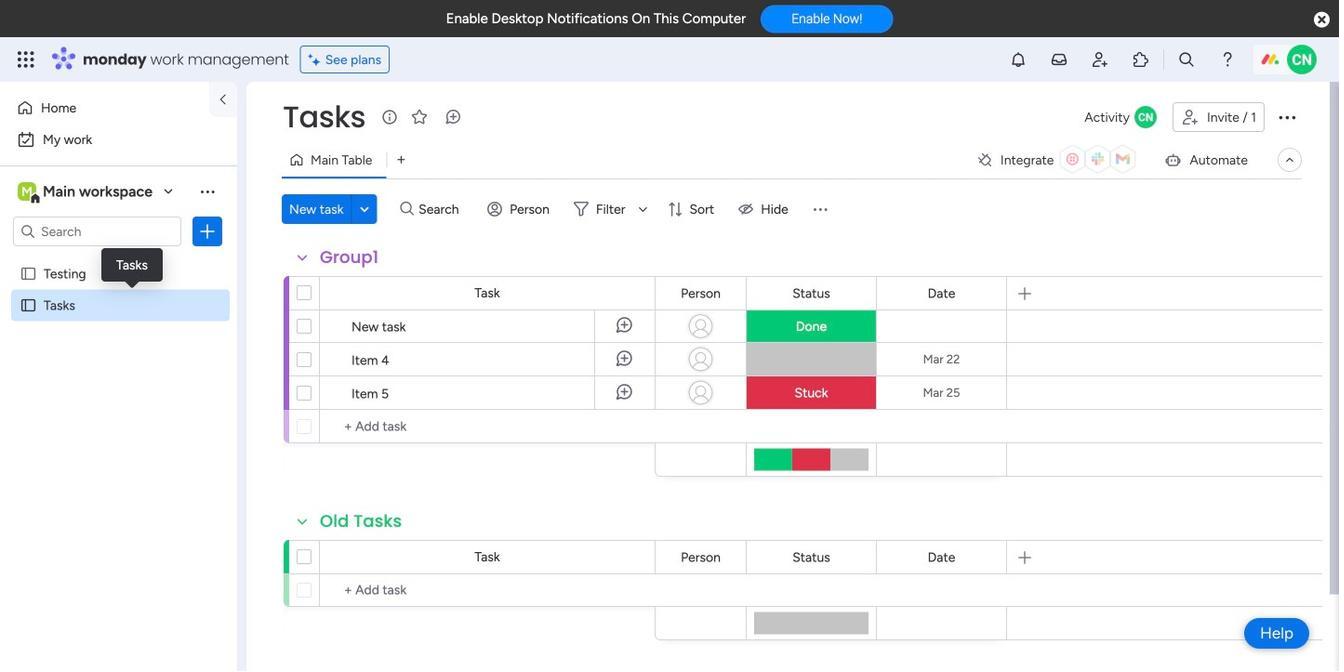 Task type: locate. For each thing, give the bounding box(es) containing it.
start a board discussion image
[[444, 108, 462, 126]]

1 vertical spatial public board image
[[20, 297, 37, 314]]

0 vertical spatial public board image
[[20, 265, 37, 283]]

angle down image
[[360, 202, 369, 216]]

Search field
[[414, 196, 470, 222]]

v2 search image
[[400, 199, 414, 220]]

select product image
[[17, 50, 35, 69]]

help image
[[1218, 50, 1237, 69]]

board activity image
[[1134, 106, 1157, 128]]

1 vertical spatial options image
[[198, 222, 217, 241]]

add view image
[[397, 153, 405, 167]]

None field
[[278, 98, 370, 137], [315, 245, 383, 270], [676, 283, 725, 304], [788, 283, 835, 304], [923, 283, 960, 304], [315, 510, 407, 534], [676, 547, 725, 568], [788, 547, 835, 568], [923, 547, 960, 568], [278, 98, 370, 137], [315, 245, 383, 270], [676, 283, 725, 304], [788, 283, 835, 304], [923, 283, 960, 304], [315, 510, 407, 534], [676, 547, 725, 568], [788, 547, 835, 568], [923, 547, 960, 568]]

0 vertical spatial options image
[[1276, 106, 1298, 128]]

public board image
[[20, 265, 37, 283], [20, 297, 37, 314]]

options image down workspace options "image"
[[198, 222, 217, 241]]

2 vertical spatial option
[[0, 257, 237, 261]]

arrow down image
[[632, 198, 654, 220]]

list box
[[0, 254, 237, 572]]

notifications image
[[1009, 50, 1027, 69]]

options image up collapse board header image
[[1276, 106, 1298, 128]]

option
[[11, 93, 198, 123], [11, 125, 226, 154], [0, 257, 237, 261]]

options image
[[1276, 106, 1298, 128], [198, 222, 217, 241]]



Task type: describe. For each thing, give the bounding box(es) containing it.
1 public board image from the top
[[20, 265, 37, 283]]

0 vertical spatial option
[[11, 93, 198, 123]]

+ Add task text field
[[329, 579, 646, 602]]

update feed image
[[1050, 50, 1068, 69]]

show board description image
[[379, 108, 401, 126]]

dapulse close image
[[1314, 11, 1330, 30]]

collapse board header image
[[1282, 152, 1297, 167]]

1 horizontal spatial options image
[[1276, 106, 1298, 128]]

+ Add task text field
[[329, 416, 646, 438]]

menu image
[[811, 200, 829, 219]]

2 public board image from the top
[[20, 297, 37, 314]]

workspace selection element
[[18, 180, 155, 205]]

cool name image
[[1287, 45, 1317, 74]]

1 vertical spatial option
[[11, 125, 226, 154]]

search everything image
[[1177, 50, 1196, 69]]

0 horizontal spatial options image
[[198, 222, 217, 241]]

workspace options image
[[198, 182, 217, 201]]

invite members image
[[1091, 50, 1109, 69]]

workspace image
[[18, 181, 36, 202]]

add to favorites image
[[410, 107, 429, 126]]

Search in workspace field
[[39, 221, 155, 242]]

see plans image
[[308, 49, 325, 70]]

monday marketplace image
[[1132, 50, 1150, 69]]



Task type: vqa. For each thing, say whether or not it's contained in the screenshot.
the rightmost Next month image
no



